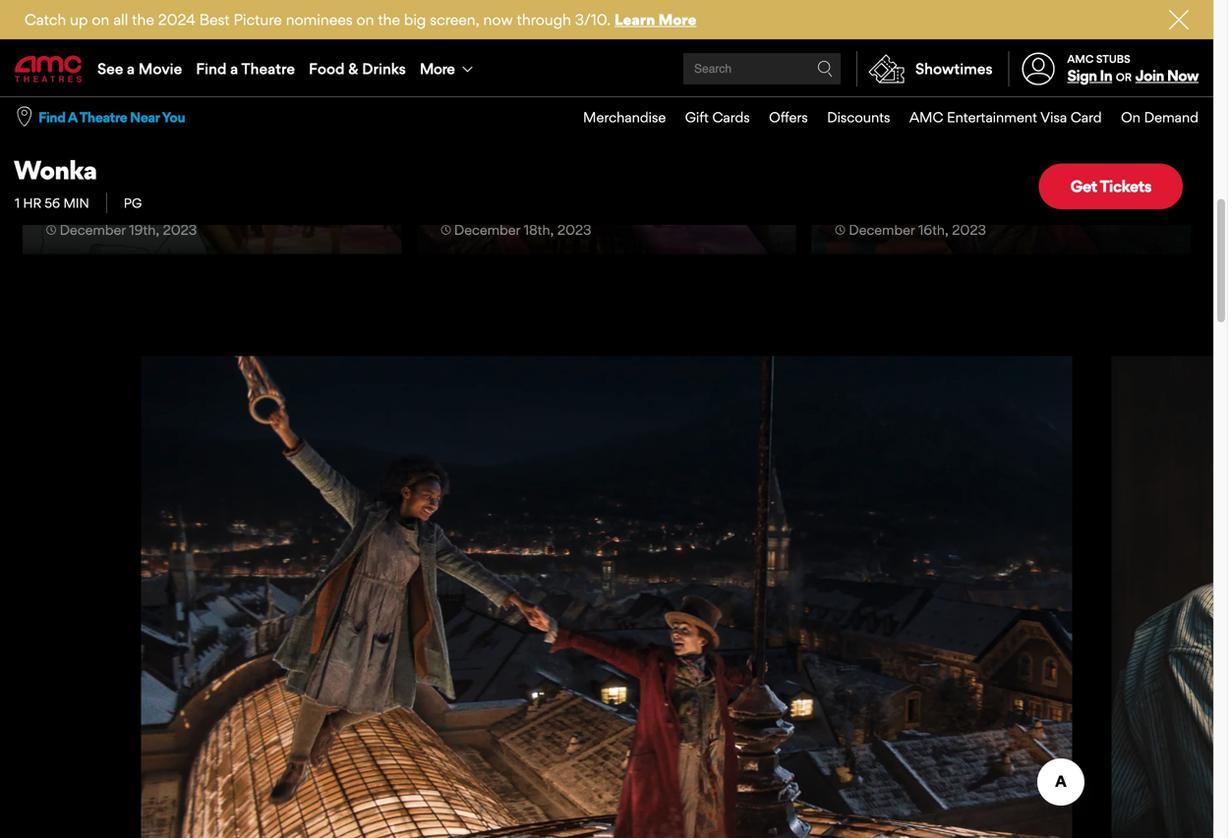 Task type: locate. For each thing, give the bounding box(es) containing it.
card
[[1071, 109, 1102, 126]]

now
[[483, 10, 513, 29]]

near
[[130, 109, 160, 126]]

min
[[63, 195, 89, 211]]

1 horizontal spatial find
[[196, 59, 227, 78]]

showtimes link
[[857, 51, 993, 87]]

0 vertical spatial watch
[[836, 124, 873, 139]]

4 family friendly movies to see during christmas break
[[836, 151, 1154, 212]]

more button
[[413, 41, 484, 96]]

1 vertical spatial amc
[[910, 109, 943, 126]]

0 vertical spatial menu
[[0, 41, 1214, 96]]

on right nominees
[[356, 10, 374, 29]]

3 december from the left
[[849, 222, 915, 238]]

0 horizontal spatial theatre
[[79, 109, 127, 126]]

1 horizontal spatial see
[[836, 182, 878, 212]]

list up save
[[87, 156, 108, 170]]

december
[[60, 222, 126, 238], [454, 222, 520, 238], [849, 222, 915, 238]]

showtimes
[[916, 59, 993, 78]]

0 vertical spatial find
[[196, 59, 227, 78]]

see up find a theatre near you
[[97, 59, 123, 78]]

showtimes image
[[858, 51, 916, 87]]

picture
[[234, 10, 282, 29]]

tickets
[[1100, 176, 1152, 196]]

2 a from the left
[[230, 59, 238, 78]]

3 2023 from the left
[[952, 222, 986, 238]]

2 the from the left
[[378, 10, 400, 29]]

hr
[[23, 195, 41, 211]]

1 vertical spatial watch
[[46, 156, 84, 170]]

see a movie link
[[90, 41, 189, 96]]

theatre for a
[[241, 59, 295, 78]]

16th,
[[918, 222, 949, 238]]

1 vertical spatial theatre
[[79, 109, 127, 126]]

2023
[[163, 222, 197, 238], [557, 222, 591, 238], [952, 222, 986, 238]]

0 vertical spatial watch list
[[836, 124, 897, 139]]

2024
[[158, 10, 196, 29]]

theatre inside menu
[[241, 59, 295, 78]]

1 horizontal spatial theatre
[[241, 59, 295, 78]]

watch
[[836, 124, 873, 139], [46, 156, 84, 170]]

theatre down picture
[[241, 59, 295, 78]]

0 vertical spatial list
[[876, 124, 897, 139]]

now
[[1167, 67, 1199, 85]]

0 horizontal spatial a
[[127, 59, 135, 78]]

1 horizontal spatial on
[[150, 182, 179, 212]]

a left "movie"
[[127, 59, 135, 78]]

more
[[658, 10, 697, 29], [420, 59, 455, 78]]

2 2023 from the left
[[557, 222, 591, 238]]

december left 16th, at the right
[[849, 222, 915, 238]]

19th,
[[129, 222, 159, 238]]

a down picture
[[230, 59, 238, 78]]

december 19th, 2023
[[60, 222, 197, 238]]

0 vertical spatial theatre
[[241, 59, 295, 78]]

1 horizontal spatial watch list
[[836, 124, 897, 139]]

0 horizontal spatial on
[[92, 10, 109, 29]]

menu up merchandise link
[[0, 41, 1214, 96]]

find down best
[[196, 59, 227, 78]]

pg
[[124, 195, 142, 211]]

1 2023 from the left
[[163, 222, 197, 238]]

1 horizontal spatial 2023
[[557, 222, 591, 238]]

list for big
[[87, 156, 108, 170]]

learn
[[615, 10, 655, 29]]

2 horizontal spatial december
[[849, 222, 915, 238]]

up
[[70, 10, 88, 29]]

food & drinks
[[309, 59, 406, 78]]

1 vertical spatial see
[[836, 182, 878, 212]]

amc for sign
[[1068, 52, 1094, 65]]

1 the from the left
[[132, 10, 154, 29]]

list for family
[[876, 124, 897, 139]]

december down the min
[[60, 222, 126, 238]]

0 horizontal spatial 2023
[[163, 222, 197, 238]]

1 december from the left
[[60, 222, 126, 238]]

theatre inside 'button'
[[79, 109, 127, 126]]

amc inside amc entertainment visa card 'link'
[[910, 109, 943, 126]]

0 vertical spatial see
[[97, 59, 123, 78]]

a for theatre
[[230, 59, 238, 78]]

menu
[[0, 41, 1214, 96], [564, 97, 1199, 137]]

amc up sign
[[1068, 52, 1094, 65]]

get tickets
[[1071, 176, 1152, 196]]

1 horizontal spatial list
[[876, 124, 897, 139]]

1 vertical spatial watch list
[[46, 156, 108, 170]]

friendly
[[938, 151, 1031, 180]]

find inside menu
[[196, 59, 227, 78]]

0 horizontal spatial watch
[[46, 156, 84, 170]]

0 horizontal spatial the
[[132, 10, 154, 29]]

0 horizontal spatial more
[[420, 59, 455, 78]]

0 horizontal spatial watch list
[[46, 156, 108, 170]]

break
[[1088, 182, 1154, 212]]

december left 18th,
[[454, 222, 520, 238]]

amc down the 'showtimes' link
[[910, 109, 943, 126]]

2023 right 16th, at the right
[[952, 222, 986, 238]]

through
[[517, 10, 571, 29]]

0 vertical spatial amc
[[1068, 52, 1094, 65]]

1 vertical spatial menu
[[564, 97, 1199, 137]]

more right the learn
[[658, 10, 697, 29]]

see a movie
[[97, 59, 182, 78]]

discount
[[184, 182, 287, 212]]

find a theatre
[[196, 59, 295, 78]]

watch list up save
[[46, 156, 108, 170]]

wonka
[[14, 154, 97, 186]]

1 horizontal spatial a
[[230, 59, 238, 78]]

0 horizontal spatial see
[[97, 59, 123, 78]]

christmas
[[966, 182, 1082, 212]]

more down screen,
[[420, 59, 455, 78]]

watch list for 4
[[836, 124, 897, 139]]

get
[[1071, 176, 1097, 196]]

4
[[836, 151, 852, 180]]

on right "pg"
[[150, 182, 179, 212]]

or
[[1116, 71, 1132, 84]]

amc
[[1068, 52, 1094, 65], [910, 109, 943, 126]]

find left a
[[38, 109, 65, 126]]

theatre right a
[[79, 109, 127, 126]]

in
[[1100, 67, 1112, 85]]

on demand link
[[1102, 97, 1199, 137]]

amc logo image
[[15, 55, 84, 82], [15, 55, 84, 82]]

watch for 4
[[836, 124, 873, 139]]

merchandise link
[[564, 97, 666, 137]]

a
[[127, 59, 135, 78], [230, 59, 238, 78]]

watch list
[[836, 124, 897, 139], [46, 156, 108, 170]]

menu down showtimes image
[[564, 97, 1199, 137]]

0 horizontal spatial amc
[[910, 109, 943, 126]]

watch up save
[[46, 156, 84, 170]]

1 vertical spatial list
[[87, 156, 108, 170]]

list up family
[[876, 124, 897, 139]]

1 horizontal spatial december
[[454, 222, 520, 238]]

the
[[132, 10, 154, 29], [378, 10, 400, 29]]

theatre
[[241, 59, 295, 78], [79, 109, 127, 126]]

0 horizontal spatial find
[[38, 109, 65, 126]]

find inside 'button'
[[38, 109, 65, 126]]

1 vertical spatial find
[[38, 109, 65, 126]]

submit search icon image
[[817, 61, 833, 77]]

find for find a theatre
[[196, 59, 227, 78]]

1 horizontal spatial the
[[378, 10, 400, 29]]

2023 right "19th,"
[[163, 222, 197, 238]]

a
[[68, 109, 77, 126]]

on
[[92, 10, 109, 29], [356, 10, 374, 29], [150, 182, 179, 212]]

0 horizontal spatial december
[[60, 222, 126, 238]]

find a theatre near you
[[38, 109, 185, 126]]

the left big
[[378, 10, 400, 29]]

amc for visa
[[910, 109, 943, 126]]

discounts
[[827, 109, 890, 126]]

see inside 4 family friendly movies to see during christmas break
[[836, 182, 878, 212]]

3/10.
[[575, 10, 611, 29]]

1 a from the left
[[127, 59, 135, 78]]

stubs
[[1096, 52, 1131, 65]]

1 horizontal spatial watch
[[836, 124, 873, 139]]

see
[[97, 59, 123, 78], [836, 182, 878, 212]]

learn more link
[[615, 10, 697, 29]]

1 horizontal spatial amc
[[1068, 52, 1094, 65]]

watch list up 4
[[836, 124, 897, 139]]

on left the all
[[92, 10, 109, 29]]

list
[[876, 124, 897, 139], [87, 156, 108, 170]]

a for movie
[[127, 59, 135, 78]]

2 horizontal spatial 2023
[[952, 222, 986, 238]]

the right the all
[[132, 10, 154, 29]]

0 horizontal spatial list
[[87, 156, 108, 170]]

amc inside amc stubs sign in or join now
[[1068, 52, 1094, 65]]

discounts link
[[808, 97, 890, 137]]

2023 right 18th,
[[557, 222, 591, 238]]

cards
[[712, 109, 750, 126]]

watch up 4
[[836, 124, 873, 139]]

find
[[196, 59, 227, 78], [38, 109, 65, 126]]

see down 4
[[836, 182, 878, 212]]

0 vertical spatial more
[[658, 10, 697, 29]]

amc stubs sign in or join now
[[1068, 52, 1199, 85]]

1 vertical spatial more
[[420, 59, 455, 78]]

family
[[857, 151, 932, 180]]



Task type: describe. For each thing, give the bounding box(es) containing it.
find a theatre link
[[189, 41, 302, 96]]

during
[[884, 182, 961, 212]]

tuesday
[[292, 182, 385, 212]]

2023 for save
[[163, 222, 197, 238]]

menu containing more
[[0, 41, 1214, 96]]

demand
[[1144, 109, 1199, 126]]

search the AMC website text field
[[691, 61, 817, 76]]

save
[[46, 182, 101, 212]]

find a theatre near you button
[[38, 108, 185, 127]]

on for tuesday
[[150, 182, 179, 212]]

amc entertainment visa card link
[[890, 97, 1102, 137]]

to
[[1125, 151, 1149, 180]]

movie
[[138, 59, 182, 78]]

theatre for a
[[79, 109, 127, 126]]

18th,
[[524, 222, 554, 238]]

offers
[[769, 109, 808, 126]]

sign in button
[[1068, 67, 1112, 85]]

gift cards
[[685, 109, 750, 126]]

entertainment
[[947, 109, 1037, 126]]

you
[[162, 109, 185, 126]]

sign
[[1068, 67, 1097, 85]]

food
[[309, 59, 345, 78]]

user profile image
[[1011, 53, 1066, 85]]

2 december from the left
[[454, 222, 520, 238]]

2023 for 4
[[952, 222, 986, 238]]

watch for save
[[46, 156, 84, 170]]

find for find a theatre near you
[[38, 109, 65, 126]]

56
[[45, 195, 60, 211]]

on for the
[[92, 10, 109, 29]]

close this dialog image
[[1179, 779, 1199, 798]]

all
[[113, 10, 128, 29]]

visa
[[1041, 109, 1067, 126]]

december 16th, 2023
[[849, 222, 986, 238]]

on
[[1121, 109, 1141, 126]]

movies
[[1036, 151, 1119, 180]]

1 horizontal spatial more
[[658, 10, 697, 29]]

december 18th, 2023 link
[[417, 0, 796, 257]]

december for save big on discount tuesday
[[60, 222, 126, 238]]

food & drinks link
[[302, 41, 413, 96]]

1
[[15, 195, 20, 211]]

get tickets link
[[1039, 163, 1183, 209]]

watch list for save
[[46, 156, 108, 170]]

big
[[106, 182, 144, 212]]

catch up on all the 2024 best picture nominees on the big screen, now through 3/10. learn more
[[25, 10, 697, 29]]

december for 4 family friendly movies to see during christmas break
[[849, 222, 915, 238]]

gift
[[685, 109, 709, 126]]

see inside menu
[[97, 59, 123, 78]]

amc entertainment visa card
[[910, 109, 1102, 126]]

nominees
[[286, 10, 353, 29]]

offers link
[[750, 97, 808, 137]]

sign in or join amc stubs element
[[1009, 41, 1199, 96]]

&
[[348, 59, 358, 78]]

menu containing merchandise
[[564, 97, 1199, 137]]

big
[[404, 10, 426, 29]]

best
[[199, 10, 230, 29]]

save big on discount tuesday
[[46, 182, 385, 212]]

drinks
[[362, 59, 406, 78]]

gift cards link
[[666, 97, 750, 137]]

merchandise
[[583, 109, 666, 126]]

join now button
[[1136, 67, 1199, 85]]

1 hr 56 min
[[15, 195, 89, 211]]

more inside "button"
[[420, 59, 455, 78]]

screen,
[[430, 10, 480, 29]]

catch
[[25, 10, 66, 29]]

2 horizontal spatial on
[[356, 10, 374, 29]]

join
[[1136, 67, 1164, 85]]

on demand
[[1121, 109, 1199, 126]]

december 18th, 2023
[[454, 222, 591, 238]]



Task type: vqa. For each thing, say whether or not it's contained in the screenshot.
More information about image related to American Fiction
no



